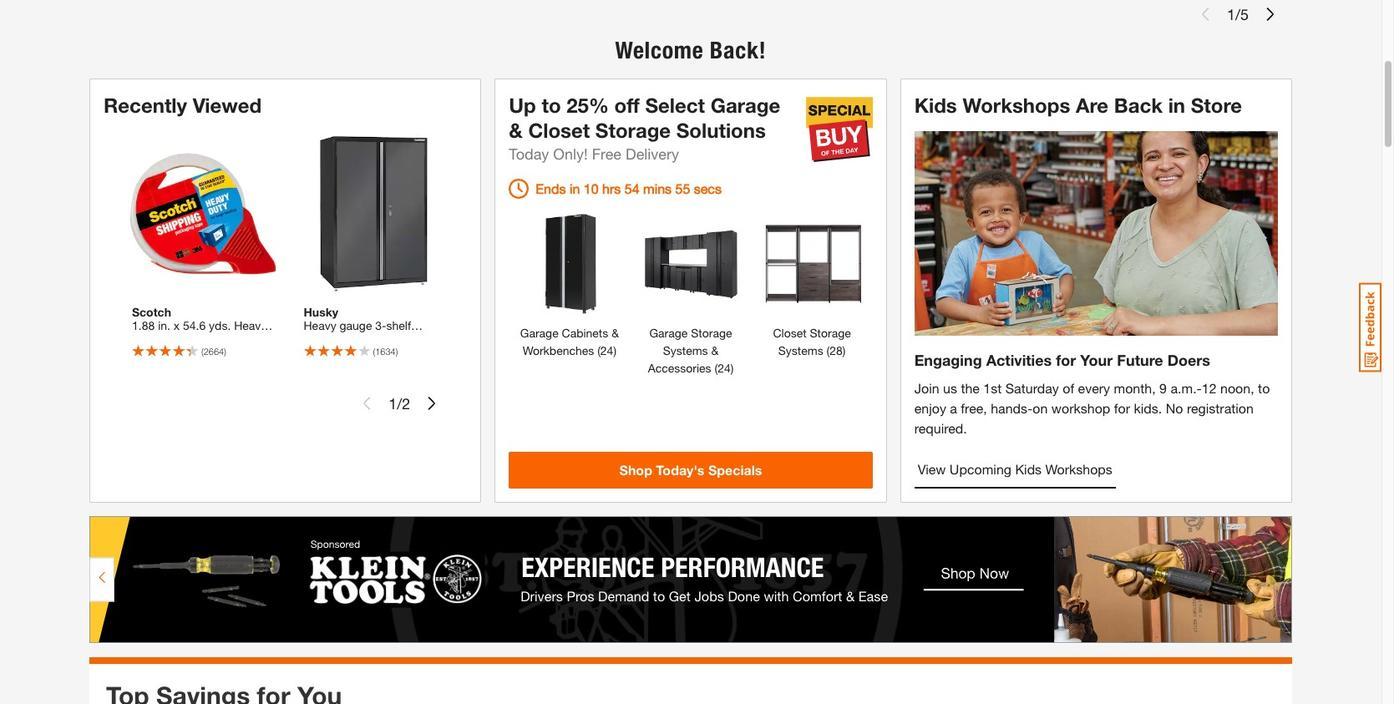 Task type: vqa. For each thing, say whether or not it's contained in the screenshot.
in. to the middle
yes



Task type: describe. For each thing, give the bounding box(es) containing it.
mins
[[644, 181, 672, 197]]

heavy gauge 3-shelf welded steel floor cabinet in black and gray (46 in w x 72 in. h x 24 in. d) image
[[295, 135, 454, 293]]

2
[[402, 394, 411, 413]]

1.88 in. x 54.6 yds. heavy-duty shipping packaging tape with dispenser image
[[124, 135, 282, 293]]

scotch
[[132, 305, 171, 319]]

upcoming
[[950, 461, 1012, 477]]

d)
[[304, 372, 315, 386]]

to inside join us the 1st saturday of every month, 9 a.m.-12 noon, to enjoy a free, hands-on workshop for kids. no registration required.
[[1259, 380, 1271, 396]]

1 for 1 / 5
[[1228, 5, 1236, 23]]

steel
[[346, 332, 373, 346]]

every
[[1079, 380, 1111, 396]]

accessories
[[648, 361, 712, 375]]

packaging
[[209, 332, 264, 346]]

5
[[1241, 5, 1250, 23]]

this is the first slide image for 1 / 2
[[360, 397, 374, 410]]

solutions
[[677, 119, 766, 142]]

husky
[[304, 305, 339, 319]]

storage for garage storage systems & accessories
[[691, 326, 733, 340]]

in right 'back'
[[1169, 94, 1186, 117]]

closet storage systems
[[773, 326, 851, 358]]

no
[[1167, 400, 1184, 416]]

1 / 2
[[389, 394, 411, 413]]

secs
[[694, 181, 722, 197]]

us
[[944, 380, 958, 396]]

future
[[1118, 351, 1164, 369]]

( for garage cabinets & workbenches
[[598, 344, 601, 358]]

required.
[[915, 420, 968, 436]]

husky heavy gauge 3-shelf welded steel floor cabinet in black and gray (46 in w x 72 in. h x 24 in. d)
[[304, 305, 441, 386]]

welcome back!
[[615, 36, 767, 64]]

ends in 10 hrs 54 mins 55 secs
[[536, 181, 722, 197]]

( 28 )
[[824, 344, 846, 358]]

1.88
[[132, 318, 155, 332]]

( for closet storage systems
[[827, 344, 830, 358]]

closet inside up to 25% off select garage & closet storage solutions today only! free delivery
[[529, 119, 590, 142]]

off
[[615, 94, 640, 117]]

kids workshops image
[[915, 131, 1279, 336]]

next slide image
[[1265, 8, 1278, 21]]

1 for 1 / 2
[[389, 394, 397, 413]]

in left the w
[[323, 358, 332, 372]]

/ for 2
[[397, 394, 402, 413]]

) for garage cabinets & workbenches
[[614, 344, 617, 358]]

cabinet
[[304, 345, 345, 359]]

month,
[[1115, 380, 1156, 396]]

a
[[951, 400, 958, 416]]

24 inside husky heavy gauge 3-shelf welded steel floor cabinet in black and gray (46 in w x 72 in. h x 24 in. d)
[[412, 358, 425, 372]]

2 horizontal spatial in.
[[428, 358, 440, 372]]

workshop
[[1052, 400, 1111, 416]]

on
[[1033, 400, 1048, 416]]

shop today's specials link
[[509, 452, 873, 489]]

0 vertical spatial kids
[[915, 94, 958, 117]]

h
[[391, 358, 399, 372]]

) for closet storage systems
[[843, 344, 846, 358]]

shop today's specials
[[620, 462, 763, 478]]

are
[[1076, 94, 1109, 117]]

with
[[160, 345, 182, 359]]

heavy-
[[234, 318, 271, 332]]

the
[[961, 380, 980, 396]]

in left "10"
[[570, 181, 580, 197]]

1 / 5
[[1228, 5, 1250, 23]]

28
[[830, 344, 843, 358]]

garage storage systems & accessories product image image
[[639, 212, 743, 316]]

1 vertical spatial workshops
[[1046, 461, 1113, 477]]

cabinets
[[562, 326, 609, 340]]

0 horizontal spatial for
[[1057, 351, 1077, 369]]

hands-
[[991, 400, 1033, 416]]

next slide image
[[426, 397, 439, 410]]

( for garage storage systems & accessories
[[715, 361, 718, 375]]

1 horizontal spatial x
[[350, 358, 356, 372]]

today only!
[[509, 145, 588, 163]]

noon,
[[1221, 380, 1255, 396]]

scotch 1.88 in. x 54.6 yds. heavy- duty shipping packaging tape with dispenser
[[132, 305, 271, 359]]

1 horizontal spatial kids
[[1016, 461, 1042, 477]]

this is the first slide image for 1 / 5
[[1199, 8, 1213, 21]]

25%
[[567, 94, 609, 117]]

view upcoming kids workshops
[[918, 461, 1113, 477]]

dispenser
[[185, 345, 238, 359]]

engaging activities for your future doers
[[915, 351, 1211, 369]]

x inside the scotch 1.88 in. x 54.6 yds. heavy- duty shipping packaging tape with dispenser
[[174, 318, 180, 332]]

duty
[[132, 332, 156, 346]]

recently viewed
[[104, 94, 262, 117]]

storage inside up to 25% off select garage & closet storage solutions today only! free delivery
[[596, 119, 671, 142]]

viewed
[[193, 94, 262, 117]]

54.6
[[183, 318, 206, 332]]

up
[[509, 94, 536, 117]]

& inside "garage cabinets & workbenches"
[[612, 326, 619, 340]]

garage cabinets & workbenches product image image
[[518, 212, 622, 316]]

/ for 5
[[1236, 5, 1241, 23]]

back!
[[710, 36, 767, 64]]

12
[[1203, 380, 1217, 396]]

to inside up to 25% off select garage & closet storage solutions today only! free delivery
[[542, 94, 561, 117]]

welded
[[304, 332, 343, 346]]

10
[[584, 181, 599, 197]]

free delivery
[[592, 145, 680, 163]]

1634
[[375, 346, 396, 357]]

your
[[1081, 351, 1114, 369]]

shipping
[[160, 332, 206, 346]]

recently
[[104, 94, 187, 117]]

kids.
[[1135, 400, 1163, 416]]

ends
[[536, 181, 566, 197]]

72
[[359, 358, 372, 372]]



Task type: locate. For each thing, give the bounding box(es) containing it.
registration
[[1188, 400, 1254, 416]]

closet
[[529, 119, 590, 142], [773, 326, 807, 340]]

(46
[[304, 358, 320, 372]]

/ left next slide icon
[[1236, 5, 1241, 23]]

( 2664 )
[[201, 346, 226, 357]]

systems
[[663, 344, 708, 358], [779, 344, 824, 358]]

1 horizontal spatial this is the first slide image
[[1199, 8, 1213, 21]]

feedback link image
[[1360, 283, 1382, 373]]

0 horizontal spatial closet
[[529, 119, 590, 142]]

1 left 5
[[1228, 5, 1236, 23]]

0 horizontal spatial x
[[174, 318, 180, 332]]

0 vertical spatial closet
[[529, 119, 590, 142]]

1 horizontal spatial for
[[1115, 400, 1131, 416]]

1 horizontal spatial 24
[[601, 344, 614, 358]]

closet down closet storage systems product image at the right of the page
[[773, 326, 807, 340]]

1 vertical spatial /
[[397, 394, 402, 413]]

1 vertical spatial for
[[1115, 400, 1131, 416]]

garage for garage cabinets & workbenches
[[521, 326, 559, 340]]

2 vertical spatial &
[[712, 344, 719, 358]]

in.
[[158, 318, 170, 332], [375, 358, 388, 372], [428, 358, 440, 372]]

kids
[[915, 94, 958, 117], [1016, 461, 1042, 477]]

garage
[[711, 94, 781, 117], [521, 326, 559, 340], [650, 326, 688, 340]]

shelf
[[387, 318, 411, 332]]

0 vertical spatial &
[[509, 119, 523, 142]]

2 horizontal spatial x
[[402, 358, 409, 372]]

of
[[1063, 380, 1075, 396]]

closet up the today only!
[[529, 119, 590, 142]]

systems inside closet storage systems
[[779, 344, 824, 358]]

this is the first slide image left 1 / 5
[[1199, 8, 1213, 21]]

saturday
[[1006, 380, 1060, 396]]

for down month,
[[1115, 400, 1131, 416]]

black
[[360, 345, 389, 359]]

in. left h
[[375, 358, 388, 372]]

2 horizontal spatial garage
[[711, 94, 781, 117]]

storage for closet storage systems
[[810, 326, 851, 340]]

workshops
[[963, 94, 1071, 117], [1046, 461, 1113, 477]]

view
[[918, 461, 946, 477]]

garage inside up to 25% off select garage & closet storage solutions today only! free delivery
[[711, 94, 781, 117]]

0 horizontal spatial /
[[397, 394, 402, 413]]

1 vertical spatial kids
[[1016, 461, 1042, 477]]

back
[[1115, 94, 1163, 117]]

1 horizontal spatial systems
[[779, 344, 824, 358]]

1 systems from the left
[[663, 344, 708, 358]]

closet storage systems product image image
[[761, 212, 864, 316]]

1 horizontal spatial ( 24 )
[[712, 361, 734, 375]]

& inside up to 25% off select garage & closet storage solutions today only! free delivery
[[509, 119, 523, 142]]

garage up solutions
[[711, 94, 781, 117]]

doers
[[1168, 351, 1211, 369]]

24 down cabinets
[[601, 344, 614, 358]]

garage for garage storage systems & accessories
[[650, 326, 688, 340]]

1 horizontal spatial &
[[612, 326, 619, 340]]

1 horizontal spatial garage
[[650, 326, 688, 340]]

0 horizontal spatial in.
[[158, 318, 170, 332]]

storage up '( 28 )'
[[810, 326, 851, 340]]

0 horizontal spatial 24
[[412, 358, 425, 372]]

workshops left are
[[963, 94, 1071, 117]]

select
[[646, 94, 705, 117]]

1 horizontal spatial in.
[[375, 358, 388, 372]]

tape
[[132, 345, 157, 359]]

/
[[1236, 5, 1241, 23], [397, 394, 402, 413]]

heavy
[[304, 318, 337, 332]]

0 vertical spatial to
[[542, 94, 561, 117]]

( 24 ) for &
[[712, 361, 734, 375]]

0 vertical spatial workshops
[[963, 94, 1071, 117]]

store
[[1192, 94, 1243, 117]]

0 horizontal spatial 1
[[389, 394, 397, 413]]

1 vertical spatial ( 24 )
[[712, 361, 734, 375]]

free,
[[961, 400, 988, 416]]

workbenches
[[523, 344, 594, 358]]

in. right and
[[428, 358, 440, 372]]

0 vertical spatial ( 24 )
[[594, 344, 617, 358]]

(
[[598, 344, 601, 358], [827, 344, 830, 358], [201, 346, 204, 357], [373, 346, 375, 357], [715, 361, 718, 375]]

closet inside closet storage systems
[[773, 326, 807, 340]]

garage cabinets & workbenches
[[521, 326, 619, 358]]

x right the w
[[350, 358, 356, 372]]

1 vertical spatial to
[[1259, 380, 1271, 396]]

1 horizontal spatial closet
[[773, 326, 807, 340]]

0 vertical spatial /
[[1236, 5, 1241, 23]]

24 right h
[[412, 358, 425, 372]]

x left 54.6 on the top left
[[174, 318, 180, 332]]

24 for garage storage systems & accessories
[[718, 361, 731, 375]]

54
[[625, 181, 640, 197]]

1 horizontal spatial 1
[[1228, 5, 1236, 23]]

special buy logo image
[[806, 96, 873, 163]]

0 horizontal spatial ( 24 )
[[594, 344, 617, 358]]

/ left next slide image on the left of page
[[397, 394, 402, 413]]

0 horizontal spatial systems
[[663, 344, 708, 358]]

2 systems from the left
[[779, 344, 824, 358]]

storage inside closet storage systems
[[810, 326, 851, 340]]

0 vertical spatial for
[[1057, 351, 1077, 369]]

join
[[915, 380, 940, 396]]

gray
[[416, 345, 441, 359]]

systems up accessories
[[663, 344, 708, 358]]

engaging
[[915, 351, 983, 369]]

24 for garage cabinets & workbenches
[[601, 344, 614, 358]]

for
[[1057, 351, 1077, 369], [1115, 400, 1131, 416]]

1 vertical spatial this is the first slide image
[[360, 397, 374, 410]]

0 vertical spatial 1
[[1228, 5, 1236, 23]]

1 vertical spatial 1
[[389, 394, 397, 413]]

1 horizontal spatial /
[[1236, 5, 1241, 23]]

systems for closet
[[779, 344, 824, 358]]

this is the first slide image left 1 / 2 at left bottom
[[360, 397, 374, 410]]

gauge
[[340, 318, 372, 332]]

floor
[[376, 332, 403, 346]]

& right cabinets
[[612, 326, 619, 340]]

9
[[1160, 380, 1168, 396]]

hrs
[[603, 181, 621, 197]]

garage inside "garage cabinets & workbenches"
[[521, 326, 559, 340]]

garage storage systems & accessories
[[648, 326, 733, 375]]

kids workshops are back in store
[[915, 94, 1243, 117]]

x
[[174, 318, 180, 332], [350, 358, 356, 372], [402, 358, 409, 372]]

for up of
[[1057, 351, 1077, 369]]

w
[[335, 358, 346, 372]]

0 horizontal spatial garage
[[521, 326, 559, 340]]

( 24 ) for workbenches
[[594, 344, 617, 358]]

0 horizontal spatial storage
[[596, 119, 671, 142]]

activities
[[987, 351, 1053, 369]]

to
[[542, 94, 561, 117], [1259, 380, 1271, 396]]

2664
[[204, 346, 224, 357]]

& inside garage storage systems & accessories
[[712, 344, 719, 358]]

55
[[676, 181, 691, 197]]

2 horizontal spatial &
[[712, 344, 719, 358]]

for inside join us the 1st saturday of every month, 9 a.m.-12 noon, to enjoy a free, hands-on workshop for kids. no registration required.
[[1115, 400, 1131, 416]]

0 vertical spatial this is the first slide image
[[1199, 8, 1213, 21]]

1st
[[984, 380, 1002, 396]]

yds.
[[209, 318, 231, 332]]

storage
[[596, 119, 671, 142], [691, 326, 733, 340], [810, 326, 851, 340]]

to right "up"
[[542, 94, 561, 117]]

0 horizontal spatial kids
[[915, 94, 958, 117]]

workshops down workshop
[[1046, 461, 1113, 477]]

a.m.-
[[1171, 380, 1203, 396]]

garage inside garage storage systems & accessories
[[650, 326, 688, 340]]

systems left 28
[[779, 344, 824, 358]]

( 24 )
[[594, 344, 617, 358], [712, 361, 734, 375]]

( 1634 )
[[373, 346, 398, 357]]

storage inside garage storage systems & accessories
[[691, 326, 733, 340]]

to right noon,
[[1259, 380, 1271, 396]]

1 vertical spatial &
[[612, 326, 619, 340]]

) for garage storage systems & accessories
[[731, 361, 734, 375]]

2 horizontal spatial 24
[[718, 361, 731, 375]]

in right the w
[[348, 345, 357, 359]]

0 horizontal spatial to
[[542, 94, 561, 117]]

storage up the free delivery in the left top of the page
[[596, 119, 671, 142]]

systems inside garage storage systems & accessories
[[663, 344, 708, 358]]

1 horizontal spatial to
[[1259, 380, 1271, 396]]

view upcoming kids workshops link
[[915, 452, 1117, 489]]

enjoy
[[915, 400, 947, 416]]

& down "up"
[[509, 119, 523, 142]]

and
[[393, 345, 412, 359]]

& up accessories
[[712, 344, 719, 358]]

)
[[614, 344, 617, 358], [843, 344, 846, 358], [224, 346, 226, 357], [396, 346, 398, 357], [731, 361, 734, 375]]

3-
[[376, 318, 387, 332]]

1 horizontal spatial storage
[[691, 326, 733, 340]]

24
[[601, 344, 614, 358], [412, 358, 425, 372], [718, 361, 731, 375]]

garage up accessories
[[650, 326, 688, 340]]

garage up workbenches
[[521, 326, 559, 340]]

up to 25% off select garage & closet storage solutions today only! free delivery
[[509, 94, 781, 163]]

0 horizontal spatial this is the first slide image
[[360, 397, 374, 410]]

storage up accessories
[[691, 326, 733, 340]]

24 right accessories
[[718, 361, 731, 375]]

systems for garage
[[663, 344, 708, 358]]

2 horizontal spatial storage
[[810, 326, 851, 340]]

in
[[1169, 94, 1186, 117], [570, 181, 580, 197], [348, 345, 357, 359], [323, 358, 332, 372]]

this is the first slide image
[[1199, 8, 1213, 21], [360, 397, 374, 410]]

1 left the 2
[[389, 394, 397, 413]]

in. right 1.88 at the left of page
[[158, 318, 170, 332]]

join us the 1st saturday of every month, 9 a.m.-12 noon, to enjoy a free, hands-on workshop for kids. no registration required.
[[915, 380, 1271, 436]]

x right h
[[402, 358, 409, 372]]

0 horizontal spatial &
[[509, 119, 523, 142]]

welcome
[[615, 36, 704, 64]]

in. inside the scotch 1.88 in. x 54.6 yds. heavy- duty shipping packaging tape with dispenser
[[158, 318, 170, 332]]

1 vertical spatial closet
[[773, 326, 807, 340]]

1
[[1228, 5, 1236, 23], [389, 394, 397, 413]]



